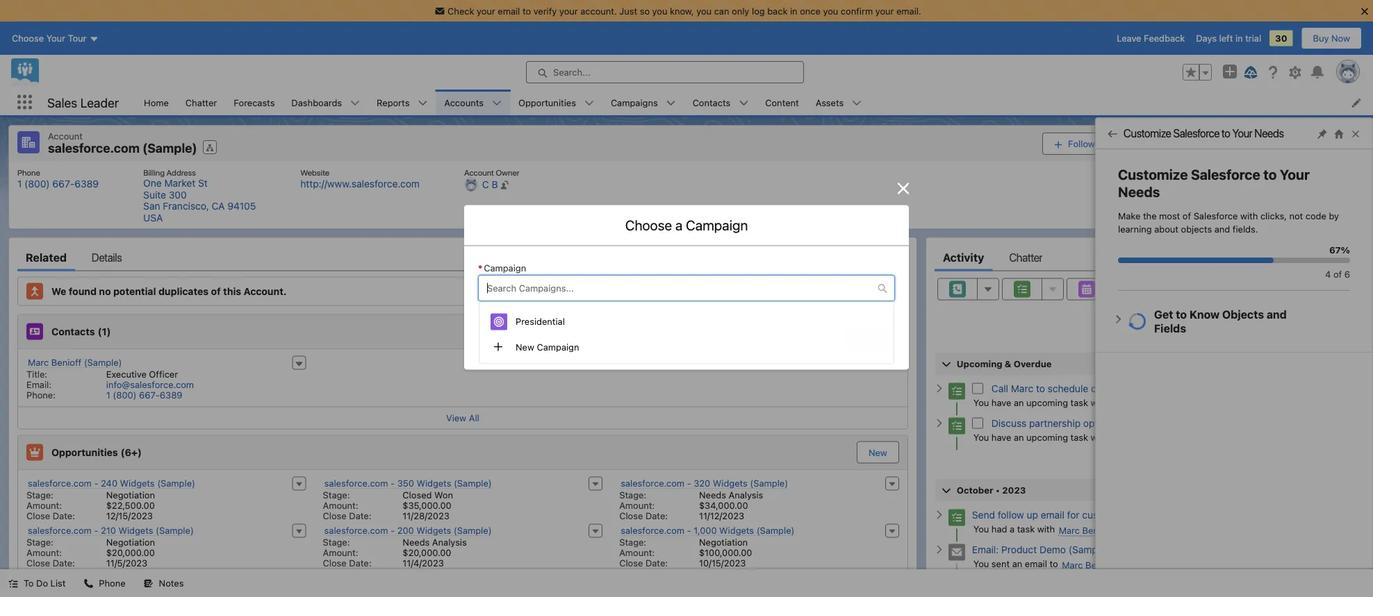 Task type: locate. For each thing, give the bounding box(es) containing it.
you have an upcoming task with down partnership
[[974, 433, 1111, 443]]

text default image for notes
[[144, 580, 153, 589]]

upcoming for marc
[[1027, 398, 1069, 408]]

negotiation amount: inside salesforce.com - 1,000 widgets (sample) element
[[620, 538, 748, 559]]

date: for 11/4/2023
[[349, 559, 372, 569]]

negotiation for 1,000
[[699, 538, 748, 548]]

negotiation amount: down 210 at left bottom
[[26, 538, 155, 559]]

task down call marc to schedule demo (sample) link
[[1071, 398, 1089, 408]]

text default image
[[8, 580, 18, 589], [84, 580, 93, 589], [144, 580, 153, 589]]

$20,000.00 for 11/5/2023
[[106, 548, 155, 559]]

amount: inside closed won amount:
[[323, 501, 358, 511]]

2 new button from the top
[[857, 442, 900, 464]]

close inside the salesforce.com - 200 widgets (sample) element
[[323, 559, 347, 569]]

0 vertical spatial chatter link
[[177, 90, 225, 115]]

reports list item
[[369, 90, 436, 115]]

with down up
[[1038, 525, 1055, 535]]

an
[[1014, 398, 1025, 408], [1014, 433, 1025, 443], [1013, 559, 1023, 570]]

1 tab list from the left
[[17, 244, 909, 272]]

related link
[[26, 244, 67, 272]]

inverse image
[[896, 181, 912, 197]]

amount: inside salesforce.com - 1,000 widgets (sample) element
[[620, 548, 655, 559]]

stage: for salesforce.com - 350 widgets (sample)
[[323, 491, 350, 501]]

code
[[1306, 211, 1327, 221]]

customize
[[1124, 127, 1172, 140], [1119, 167, 1189, 183]]

2023
[[1003, 485, 1026, 496]]

details link
[[92, 244, 122, 272]]

0 horizontal spatial •
[[996, 485, 1001, 496]]

a right 'choose'
[[676, 217, 683, 233]]

- left 210 at left bottom
[[94, 526, 98, 536]]

0 vertical spatial (800)
[[24, 178, 50, 190]]

notes
[[159, 579, 184, 589]]

date: inside the salesforce.com - 200 widgets (sample) element
[[349, 559, 372, 569]]

0 vertical spatial upcoming
[[1027, 398, 1069, 408]]

1 horizontal spatial phone
[[99, 579, 126, 589]]

clicks,
[[1261, 211, 1288, 221]]

- for 320
[[687, 479, 692, 489]]

salesforce.com - 240 widgets (sample) element
[[18, 476, 315, 523]]

account inside view account hierarchy button
[[1156, 139, 1191, 149]]

usa
[[143, 212, 163, 224]]

negotiation inside salesforce.com - 1,000 widgets (sample) element
[[699, 538, 748, 548]]

negotiation inside salesforce.com - 210 widgets (sample) element
[[106, 538, 155, 548]]

needs up make at the right
[[1119, 184, 1161, 200]]

date: inside $100,000.00 close date:
[[646, 559, 668, 569]]

marc benioff (sample) element
[[18, 355, 315, 402]]

billing
[[143, 168, 165, 177]]

task image for you had a task with
[[949, 510, 966, 527]]

stage: for salesforce.com - 210 widgets (sample)
[[26, 538, 53, 548]]

needs analysis amount:
[[620, 491, 764, 511], [323, 538, 467, 559]]

campaigns
[[611, 97, 658, 108]]

2 $20,000.00 from the left
[[403, 548, 452, 559]]

date: inside $34,000.00 close date:
[[646, 511, 668, 522]]

1 horizontal spatial (800)
[[113, 390, 137, 401]]

667- down officer at bottom left
[[139, 390, 160, 401]]

phone for phone 1 (800) 667-6389
[[17, 168, 40, 177]]

email.
[[897, 6, 922, 16]]

widgets inside "salesforce.com - 240 widgets (sample)" link
[[120, 479, 155, 489]]

- left 1,000
[[687, 526, 692, 536]]

close inside $34,000.00 close date:
[[620, 511, 643, 522]]

needs analysis amount: inside the salesforce.com - 200 widgets (sample) element
[[323, 538, 467, 559]]

salesforce down hierarchy
[[1192, 167, 1261, 183]]

2 tab list from the left
[[935, 244, 1356, 272]]

$20,000.00 close date: inside salesforce.com - 210 widgets (sample) element
[[26, 548, 155, 569]]

date: inside $35,000.00 close date:
[[349, 511, 372, 522]]

account down sales
[[48, 131, 83, 141]]

widgets down 12/15/2023
[[119, 526, 153, 536]]

1 vertical spatial benioff
[[1083, 526, 1113, 536]]

0 vertical spatial campaign
[[686, 217, 748, 233]]

tab list containing related
[[17, 244, 909, 272]]

chatter right activity link
[[1010, 251, 1043, 264]]

task for to
[[1071, 398, 1089, 408]]

salesforce.com for salesforce.com (sample)
[[48, 141, 140, 156]]

list
[[136, 90, 1374, 115], [9, 162, 1365, 229]]

widgets inside salesforce.com - 210 widgets (sample) link
[[119, 526, 153, 536]]

1 vertical spatial an
[[1014, 433, 1025, 443]]

needs down salesforce.com - 200 widgets (sample) link
[[403, 538, 430, 548]]

1 vertical spatial 6389
[[160, 390, 183, 401]]

account left hierarchy
[[1156, 139, 1191, 149]]

1 task image from the top
[[949, 418, 966, 435]]

campaign right 'choose'
[[686, 217, 748, 233]]

of inside related tab panel
[[211, 286, 221, 297]]

opportunities down "search..."
[[519, 97, 576, 108]]

salesforce left edit button
[[1174, 127, 1220, 140]]

$20,000.00 close date: inside the salesforce.com - 200 widgets (sample) element
[[323, 548, 452, 569]]

0 horizontal spatial chatter
[[186, 97, 217, 108]]

30
[[1276, 33, 1288, 44]]

1 horizontal spatial your
[[560, 6, 578, 16]]

2 $20,000.00 close date: from the left
[[323, 548, 452, 569]]

marc right call
[[1012, 383, 1034, 395]]

2 vertical spatial task
[[1018, 525, 1035, 535]]

new button
[[857, 321, 900, 343], [857, 442, 900, 464]]

analysis inside salesforce.com - 320 widgets (sample) element
[[729, 491, 764, 501]]

follow
[[998, 510, 1025, 521]]

1 new button from the top
[[857, 321, 900, 343]]

duplicates
[[158, 286, 209, 297]]

2 vertical spatial campaign
[[537, 342, 580, 352]]

widgets inside salesforce.com - 200 widgets (sample) link
[[417, 526, 451, 536]]

0 horizontal spatial chatter link
[[177, 90, 225, 115]]

demo
[[1092, 383, 1117, 395]]

negotiation down "salesforce.com - 1,000 widgets (sample)" link
[[699, 538, 748, 548]]

email image
[[949, 545, 966, 562]]

contacts up 'marc benioff (sample)'
[[51, 326, 95, 338]]

salesforce.com - 1,000 widgets (sample) element
[[611, 523, 908, 570]]

0 vertical spatial new
[[869, 327, 888, 337]]

1 vertical spatial marc benioff (sample) link
[[1059, 526, 1154, 537]]

stage: for salesforce.com - 200 widgets (sample)
[[323, 538, 350, 548]]

1 you from the left
[[653, 6, 668, 16]]

widgets up won
[[417, 479, 452, 489]]

1 vertical spatial 1 (800) 667-6389 link
[[106, 390, 183, 401]]

1 (800) 667-6389 link
[[17, 178, 99, 190], [106, 390, 183, 401]]

667- inside marc benioff (sample) element
[[139, 390, 160, 401]]

marc inside send follow up email for customer conference (sample) you had a task with marc benioff (sample)
[[1059, 526, 1080, 536]]

1 horizontal spatial $20,000.00
[[403, 548, 452, 559]]

task image
[[949, 384, 966, 400]]

1 text default image from the left
[[8, 580, 18, 589]]

salesforce.com - 320 widgets (sample) element
[[611, 476, 908, 523]]

phone for phone
[[99, 579, 126, 589]]

group
[[1183, 64, 1213, 81]]

1 horizontal spatial opportunities
[[519, 97, 576, 108]]

date: up "salesforce.com - 200 widgets (sample)"
[[349, 511, 372, 522]]

contacts inside list item
[[693, 97, 731, 108]]

campaign down presidential
[[537, 342, 580, 352]]

1 (800) 667-6389 link inside list
[[17, 178, 99, 190]]

needs analysis amount: for $20,000.00
[[323, 538, 467, 559]]

(6+)
[[121, 447, 142, 459]]

0 vertical spatial analysis
[[729, 491, 764, 501]]

needs analysis amount: for $34,000.00
[[620, 491, 764, 511]]

0 vertical spatial contacts
[[693, 97, 731, 108]]

widgets inside salesforce.com - 320 widgets (sample) link
[[713, 479, 748, 489]]

email right up
[[1041, 510, 1065, 521]]

0 vertical spatial customize salesforce to your needs
[[1124, 127, 1285, 140]]

close inside $100,000.00 close date:
[[620, 559, 643, 569]]

view inside related tab panel
[[446, 413, 467, 424]]

chatter link right activity link
[[1010, 244, 1043, 272]]

marc benioff (sample) link
[[28, 358, 122, 369], [1059, 526, 1154, 537], [1063, 561, 1157, 572]]

sales leader
[[47, 95, 119, 110]]

task image left send
[[949, 510, 966, 527]]

upcoming & overdue
[[957, 359, 1052, 369]]

- for 210
[[94, 526, 98, 536]]

to down 'overdue'
[[1037, 383, 1046, 395]]

date: for 12/15/2023
[[53, 511, 75, 522]]

1 you from the top
[[974, 398, 990, 408]]

the
[[1144, 211, 1157, 221]]

0 horizontal spatial you
[[653, 6, 668, 16]]

amount: inside salesforce.com - 210 widgets (sample) element
[[26, 548, 62, 559]]

2 you have an upcoming task with from the top
[[974, 433, 1111, 443]]

reports
[[377, 97, 410, 108]]

to down demo
[[1050, 559, 1059, 570]]

notes button
[[135, 570, 192, 598]]

phone
[[17, 168, 40, 177], [99, 579, 126, 589]]

phone inside "phone 1 (800) 667-6389"
[[17, 168, 40, 177]]

stage: inside salesforce.com - 350 widgets (sample) element
[[323, 491, 350, 501]]

accounts
[[445, 97, 484, 108]]

1 horizontal spatial in
[[1236, 33, 1244, 44]]

francisco,
[[163, 201, 209, 212]]

1 horizontal spatial view
[[1133, 139, 1153, 149]]

send follow up email for customer conference (sample) you had a task with marc benioff (sample)
[[973, 510, 1221, 536]]

had
[[992, 525, 1008, 535]]

you right once
[[824, 6, 839, 16]]

0 horizontal spatial phone
[[17, 168, 40, 177]]

marc inside email: product demo (sample) you sent an email to marc benioff (sample)
[[1063, 561, 1084, 571]]

•
[[1223, 308, 1227, 318], [1283, 308, 1287, 318], [996, 485, 1001, 496]]

1 horizontal spatial tab list
[[935, 244, 1356, 272]]

opportunities for opportunities (6+)
[[51, 447, 118, 459]]

needs analysis amount: down 200
[[323, 538, 467, 559]]

date: for 11/28/2023
[[349, 511, 372, 522]]

$20,000.00 down salesforce.com - 200 widgets (sample) link
[[403, 548, 452, 559]]

salesforce.com down $34,000.00 close date:
[[621, 526, 685, 536]]

analysis for $20,000.00
[[432, 538, 467, 548]]

salesforce.com
[[48, 141, 140, 156], [28, 479, 92, 489], [324, 479, 388, 489], [621, 479, 685, 489], [28, 526, 92, 536], [324, 526, 388, 536], [621, 526, 685, 536]]

1 vertical spatial new
[[516, 342, 535, 352]]

- left 200
[[391, 526, 395, 536]]

1 vertical spatial opportunities
[[51, 447, 118, 459]]

marc down demo
[[1063, 561, 1084, 571]]

email down email: product demo (sample) link
[[1025, 559, 1048, 570]]

1 vertical spatial analysis
[[432, 538, 467, 548]]

call marc to schedule demo (sample)
[[992, 383, 1160, 395]]

marc benioff (sample) link down "contacts (1)"
[[28, 358, 122, 369]]

0 horizontal spatial analysis
[[432, 538, 467, 548]]

6389 inside "phone 1 (800) 667-6389"
[[75, 178, 99, 190]]

2 horizontal spatial account
[[1156, 139, 1191, 149]]

0 horizontal spatial 1
[[17, 178, 22, 190]]

1 horizontal spatial chatter
[[1010, 251, 1043, 264]]

1 horizontal spatial 1
[[106, 390, 110, 401]]

(800) inside "phone 1 (800) 667-6389"
[[24, 178, 50, 190]]

• right time
[[1223, 308, 1227, 318]]

contacts (1)
[[51, 326, 111, 338]]

$20,000.00 inside the salesforce.com - 200 widgets (sample) element
[[403, 548, 452, 559]]

salesforce.com for salesforce.com - 1,000 widgets (sample)
[[621, 526, 685, 536]]

0 vertical spatial 1
[[17, 178, 22, 190]]

$20,000.00 for 11/4/2023
[[403, 548, 452, 559]]

(1)
[[98, 326, 111, 338]]

0 horizontal spatial campaign
[[484, 263, 526, 274]]

date: down $34,000.00 close date:
[[646, 559, 668, 569]]

1 you have an upcoming task with from the top
[[974, 398, 1111, 408]]

0 vertical spatial benioff
[[51, 358, 81, 368]]

phone inside button
[[99, 579, 126, 589]]

0 vertical spatial 667-
[[52, 178, 75, 190]]

0 horizontal spatial 1 (800) 667-6389 link
[[17, 178, 99, 190]]

0 vertical spatial in
[[790, 6, 798, 16]]

you left sent
[[974, 559, 990, 570]]

negotiation up 12/15/2023
[[106, 491, 155, 501]]

1 horizontal spatial $20,000.00 close date:
[[323, 548, 452, 569]]

salesforce.com down leader
[[48, 141, 140, 156]]

upcoming
[[1027, 398, 1069, 408], [1027, 433, 1069, 443]]

list containing home
[[136, 90, 1374, 115]]

1 upcoming from the top
[[1027, 398, 1069, 408]]

email: inside email: product demo (sample) you sent an email to marc benioff (sample)
[[973, 545, 999, 556]]

upcoming for partnership
[[1027, 433, 1069, 443]]

opportunities inside list item
[[519, 97, 576, 108]]

- left 350
[[391, 479, 395, 489]]

marc inside related tab panel
[[28, 358, 49, 368]]

fields.
[[1233, 224, 1259, 235]]

date: inside salesforce.com - 210 widgets (sample) element
[[53, 559, 75, 569]]

0 vertical spatial phone
[[17, 168, 40, 177]]

(sample)
[[143, 141, 197, 156], [84, 358, 122, 368], [1120, 383, 1160, 395], [1146, 418, 1187, 430], [157, 479, 195, 489], [454, 479, 492, 489], [750, 479, 789, 489], [1181, 510, 1221, 521], [156, 526, 194, 536], [454, 526, 492, 536], [757, 526, 795, 536], [1116, 526, 1154, 536], [1069, 545, 1110, 556], [1119, 561, 1157, 571]]

widgets for 1,000
[[720, 526, 754, 536]]

1 vertical spatial task
[[1071, 433, 1089, 443]]

new for (1)
[[869, 327, 888, 337]]

0 horizontal spatial (800)
[[24, 178, 50, 190]]

benioff inside send follow up email for customer conference (sample) you had a task with marc benioff (sample)
[[1083, 526, 1113, 536]]

0 horizontal spatial $20,000.00 close date:
[[26, 548, 155, 569]]

stage: inside the salesforce.com - 200 widgets (sample) element
[[323, 538, 350, 548]]

needs analysis amount: down 320
[[620, 491, 764, 511]]

amount: inside salesforce.com - 320 widgets (sample) element
[[620, 501, 655, 511]]

list
[[50, 579, 66, 589]]

widgets down 11/28/2023
[[417, 526, 451, 536]]

2 task image from the top
[[949, 510, 966, 527]]

stage: inside 'salesforce.com - 240 widgets (sample)' element
[[26, 491, 53, 501]]

trial
[[1246, 33, 1262, 44]]

your right verify
[[560, 6, 578, 16]]

6389 down officer at bottom left
[[160, 390, 183, 401]]

$20,000.00 down salesforce.com - 210 widgets (sample) link
[[106, 548, 155, 559]]

opportunities up 240
[[51, 447, 118, 459]]

you
[[974, 398, 990, 408], [974, 433, 990, 443], [974, 525, 990, 535], [974, 559, 990, 570]]

0 horizontal spatial 667-
[[52, 178, 75, 190]]

amount: inside 'salesforce.com - 240 widgets (sample)' element
[[26, 501, 62, 511]]

you have an upcoming task with for partnership
[[974, 433, 1111, 443]]

1 vertical spatial a
[[1010, 525, 1015, 535]]

1 have from the top
[[992, 398, 1012, 408]]

0 horizontal spatial view
[[446, 413, 467, 424]]

text default image for to do list
[[8, 580, 18, 589]]

close inside $35,000.00 close date:
[[323, 511, 347, 522]]

with inside send follow up email for customer conference (sample) you had a task with marc benioff (sample)
[[1038, 525, 1055, 535]]

chatter
[[186, 97, 217, 108], [1010, 251, 1043, 264]]

delete button
[[1284, 133, 1335, 155]]

contacts down search... button
[[693, 97, 731, 108]]

4 you from the top
[[974, 559, 990, 570]]

analysis up 11/4/2023
[[432, 538, 467, 548]]

1 vertical spatial customize salesforce to your needs
[[1119, 167, 1310, 200]]

0 vertical spatial chatter
[[186, 97, 217, 108]]

1 $20,000.00 from the left
[[106, 548, 155, 559]]

date: down salesforce.com - 200 widgets (sample) link
[[349, 559, 372, 569]]

october  •  2023
[[957, 485, 1026, 496]]

1 vertical spatial customize
[[1119, 167, 1189, 183]]

1 vertical spatial phone
[[99, 579, 126, 589]]

close inside salesforce.com - 210 widgets (sample) element
[[26, 559, 50, 569]]

text default image inside phone button
[[84, 580, 93, 589]]

needs inside salesforce.com - 320 widgets (sample) element
[[699, 491, 726, 501]]

1 vertical spatial view
[[446, 413, 467, 424]]

• right activities
[[1283, 308, 1287, 318]]

2 horizontal spatial text default image
[[144, 580, 153, 589]]

1 inside marc benioff (sample) element
[[106, 390, 110, 401]]

negotiation inside 'salesforce.com - 240 widgets (sample)' element
[[106, 491, 155, 501]]

have for call
[[992, 398, 1012, 408]]

email: down 'marc benioff (sample)'
[[26, 380, 52, 390]]

1 vertical spatial needs analysis amount:
[[323, 538, 467, 559]]

opportunities
[[519, 97, 576, 108], [51, 447, 118, 459]]

94105
[[228, 201, 256, 212]]

address
[[167, 168, 196, 177]]

1 vertical spatial task image
[[949, 510, 966, 527]]

campaign right *
[[484, 263, 526, 274]]

chatter link for activity link
[[1010, 244, 1043, 272]]

1 horizontal spatial 6389
[[160, 390, 183, 401]]

task down discuss partnership opportunities (sample)
[[1071, 433, 1089, 443]]

negotiation amount: down 1,000
[[620, 538, 748, 559]]

1 vertical spatial you have an upcoming task with
[[974, 433, 1111, 443]]

marc benioff (sample) link down the customer
[[1059, 526, 1154, 537]]

in right back
[[790, 6, 798, 16]]

1 $20,000.00 close date: from the left
[[26, 548, 155, 569]]

customer
[[1083, 510, 1125, 521]]

0 vertical spatial 6389
[[75, 178, 99, 190]]

1 horizontal spatial you
[[697, 6, 712, 16]]

progress bar image
[[1119, 258, 1274, 264]]

- left 320
[[687, 479, 692, 489]]

date: inside $22,500.00 close date:
[[53, 511, 75, 522]]

0 vertical spatial needs analysis amount:
[[620, 491, 764, 511]]

date: up salesforce.com - 210 widgets (sample)
[[53, 511, 75, 522]]

needs analysis amount: inside salesforce.com - 320 widgets (sample) element
[[620, 491, 764, 511]]

with up fields. on the top
[[1241, 211, 1259, 221]]

account for account
[[48, 131, 83, 141]]

salesforce.com for salesforce.com - 350 widgets (sample)
[[324, 479, 388, 489]]

2 have from the top
[[992, 433, 1012, 443]]

widgets up $34,000.00
[[713, 479, 748, 489]]

task image down task icon
[[949, 418, 966, 435]]

contacts list item
[[685, 90, 757, 115]]

date: up $100,000.00 close date:
[[646, 511, 668, 522]]

opportunities inside related tab panel
[[51, 447, 118, 459]]

marc down the for
[[1059, 526, 1080, 536]]

widgets for 210
[[119, 526, 153, 536]]

of left this
[[211, 286, 221, 297]]

upcoming & overdue button
[[936, 353, 1356, 375]]

negotiation amount: inside 'salesforce.com - 240 widgets (sample)' element
[[26, 491, 155, 511]]

6389 down salesforce.com (sample)
[[75, 178, 99, 190]]

1 vertical spatial contacts
[[51, 326, 95, 338]]

campaign image
[[491, 314, 508, 330]]

0 vertical spatial view
[[1133, 139, 1153, 149]]

667- down salesforce.com (sample)
[[52, 178, 75, 190]]

2 upcoming from the top
[[1027, 433, 1069, 443]]

text default image inside notes button
[[144, 580, 153, 589]]

2 vertical spatial marc benioff (sample) link
[[1063, 561, 1157, 572]]

list box
[[479, 302, 895, 365]]

close for salesforce.com - 320 widgets (sample)
[[620, 511, 643, 522]]

salesforce.com down opportunities image
[[28, 479, 92, 489]]

customize up the
[[1119, 167, 1189, 183]]

- for 1,000
[[687, 526, 692, 536]]

choose a campaign
[[626, 217, 748, 233]]

1 horizontal spatial •
[[1223, 308, 1227, 318]]

with down demo
[[1091, 398, 1109, 408]]

your
[[477, 6, 496, 16], [560, 6, 578, 16], [876, 6, 894, 16]]

text default image right list
[[84, 580, 93, 589]]

email
[[498, 6, 520, 16], [1041, 510, 1065, 521], [1025, 559, 1048, 570]]

2 vertical spatial salesforce
[[1194, 211, 1239, 221]]

2 vertical spatial email
[[1025, 559, 1048, 570]]

1 vertical spatial 1
[[106, 390, 110, 401]]

stage: inside salesforce.com - 1,000 widgets (sample) element
[[620, 538, 647, 548]]

details
[[92, 251, 122, 264]]

stage: inside salesforce.com - 210 widgets (sample) element
[[26, 538, 53, 548]]

1 vertical spatial of
[[211, 286, 221, 297]]

$34,000.00 close date:
[[620, 501, 749, 522]]

1 horizontal spatial account
[[464, 168, 494, 177]]

days
[[1197, 33, 1217, 44]]

account for account owner
[[464, 168, 494, 177]]

2 you from the left
[[697, 6, 712, 16]]

0 horizontal spatial contacts
[[51, 326, 95, 338]]

0 horizontal spatial tab list
[[17, 244, 909, 272]]

widgets for 350
[[417, 479, 452, 489]]

240
[[101, 479, 118, 489]]

salesforce.com up $34,000.00 close date:
[[621, 479, 685, 489]]

progress bar
[[1130, 314, 1146, 330]]

close for salesforce.com - 1,000 widgets (sample)
[[620, 559, 643, 569]]

analysis up 11/12/2023
[[729, 491, 764, 501]]

customize salesforce to your needs
[[1124, 127, 1285, 140], [1119, 167, 1310, 200]]

0 horizontal spatial account
[[48, 131, 83, 141]]

close inside $22,500.00 close date:
[[26, 511, 50, 522]]

can
[[715, 6, 730, 16]]

view inside button
[[1133, 139, 1153, 149]]

salesforce.com - 350 widgets (sample) element
[[315, 476, 611, 523]]

for
[[1068, 510, 1080, 521]]

accounts list item
[[436, 90, 510, 115]]

all
[[1189, 308, 1200, 318], [1230, 308, 1240, 318], [1290, 308, 1300, 318], [469, 413, 480, 424]]

salesforce.com for salesforce.com - 320 widgets (sample)
[[621, 479, 685, 489]]

salesforce.com - 210 widgets (sample)
[[28, 526, 194, 536]]

0 vertical spatial task image
[[949, 418, 966, 435]]

chatter link right "home"
[[177, 90, 225, 115]]

dashboards list item
[[283, 90, 369, 115]]

benioff down send follow up email for customer conference (sample) link
[[1083, 526, 1113, 536]]

you right so
[[653, 6, 668, 16]]

2 you from the top
[[974, 433, 990, 443]]

$20,000.00 close date: down 200
[[323, 548, 452, 569]]

task for opportunities
[[1071, 433, 1089, 443]]

2 horizontal spatial •
[[1283, 308, 1287, 318]]

you left can
[[697, 6, 712, 16]]

tab list
[[17, 244, 909, 272], [935, 244, 1356, 272]]

1 (800) 667-6389
[[106, 390, 183, 401]]

0 vertical spatial opportunities
[[519, 97, 576, 108]]

date: for 11/5/2023
[[53, 559, 75, 569]]

new campaign option
[[480, 336, 894, 358]]

1 vertical spatial new button
[[857, 442, 900, 464]]

you right task icon
[[974, 398, 990, 408]]

a
[[676, 217, 683, 233], [1010, 525, 1015, 535]]

1 your from the left
[[477, 6, 496, 16]]

667- inside "phone 1 (800) 667-6389"
[[52, 178, 75, 190]]

check your email to verify your account. just so you know, you can only log back in once you confirm your email.
[[448, 6, 922, 16]]

new inside option
[[516, 342, 535, 352]]

0 vertical spatial marc benioff (sample) link
[[28, 358, 122, 369]]

stage: inside salesforce.com - 320 widgets (sample) element
[[620, 491, 647, 501]]

widgets down 11/12/2023
[[720, 526, 754, 536]]

text default image inside to do list button
[[8, 580, 18, 589]]

1 horizontal spatial analysis
[[729, 491, 764, 501]]

3 you from the top
[[974, 525, 990, 535]]

task down up
[[1018, 525, 1035, 535]]

you down send
[[974, 525, 990, 535]]

$20,000.00 inside salesforce.com - 210 widgets (sample) element
[[106, 548, 155, 559]]

task image
[[949, 418, 966, 435], [949, 510, 966, 527]]

1 horizontal spatial needs analysis amount:
[[620, 491, 764, 511]]

dashboards link
[[283, 90, 350, 115]]

3 text default image from the left
[[144, 580, 153, 589]]

1 vertical spatial list
[[9, 162, 1365, 229]]

analysis inside the salesforce.com - 200 widgets (sample) element
[[432, 538, 467, 548]]

salesforce
[[1174, 127, 1220, 140], [1192, 167, 1261, 183], [1194, 211, 1239, 221]]

salesforce.com - 200 widgets (sample)
[[324, 526, 492, 536]]

customize left hierarchy
[[1124, 127, 1172, 140]]

assets link
[[808, 90, 853, 115]]

1 vertical spatial have
[[992, 433, 1012, 443]]

amount:
[[26, 501, 62, 511], [323, 501, 358, 511], [620, 501, 655, 511], [26, 548, 62, 559], [323, 548, 358, 559], [620, 548, 655, 559]]

to left edit button
[[1222, 127, 1231, 140]]

list containing one market st
[[9, 162, 1365, 229]]

widgets inside salesforce.com - 350 widgets (sample) link
[[417, 479, 452, 489]]

1 vertical spatial email:
[[973, 545, 999, 556]]

1 horizontal spatial 1 (800) 667-6389 link
[[106, 390, 183, 401]]

one
[[143, 178, 162, 189]]

• left 2023
[[996, 485, 1001, 496]]

0 vertical spatial a
[[676, 217, 683, 233]]

0 horizontal spatial needs analysis amount:
[[323, 538, 467, 559]]

marc benioff (sample) link for email:
[[1063, 561, 1157, 572]]

salesforce.com up closed won amount:
[[324, 479, 388, 489]]

2 text default image from the left
[[84, 580, 93, 589]]

activity link
[[943, 244, 985, 272]]

negotiation amount: inside salesforce.com - 210 widgets (sample) element
[[26, 538, 155, 559]]

negotiation amount: down 240
[[26, 491, 155, 511]]

tab list containing activity
[[935, 244, 1356, 272]]

negotiation up 11/5/2023
[[106, 538, 155, 548]]

in right left
[[1236, 33, 1244, 44]]

your left email.
[[876, 6, 894, 16]]

your down delete
[[1281, 167, 1310, 183]]

an down discuss
[[1014, 433, 1025, 443]]

1 (800) 667-6389 link inside marc benioff (sample) element
[[106, 390, 183, 401]]

new button for opportunities (6+)
[[857, 442, 900, 464]]

marc benioff (sample) link down send follow up email for customer conference (sample) you had a task with marc benioff (sample)
[[1063, 561, 1157, 572]]

c
[[482, 179, 489, 191]]

date: up list
[[53, 559, 75, 569]]

2 vertical spatial new
[[869, 448, 888, 458]]

1 horizontal spatial contacts
[[693, 97, 731, 108]]

widgets inside "salesforce.com - 1,000 widgets (sample)" link
[[720, 526, 754, 536]]

to
[[523, 6, 531, 16], [1222, 127, 1231, 140], [1264, 167, 1277, 183], [1037, 383, 1046, 395], [1050, 559, 1059, 570]]

not
[[1290, 211, 1304, 221]]

days left in trial
[[1197, 33, 1262, 44]]

contacts inside related tab panel
[[51, 326, 95, 338]]

1 horizontal spatial campaign
[[537, 342, 580, 352]]

you have an upcoming task with up partnership
[[974, 398, 1111, 408]]



Task type: describe. For each thing, give the bounding box(es) containing it.
salesforce.com for salesforce.com - 240 widgets (sample)
[[28, 479, 92, 489]]

0 horizontal spatial a
[[676, 217, 683, 233]]

upcoming
[[957, 359, 1003, 369]]

1 vertical spatial campaign
[[484, 263, 526, 274]]

stage: for salesforce.com - 320 widgets (sample)
[[620, 491, 647, 501]]

suite
[[143, 189, 166, 201]]

reports link
[[369, 90, 418, 115]]

10/15/2023
[[699, 559, 746, 569]]

0 vertical spatial email
[[498, 6, 520, 16]]

we
[[51, 286, 66, 297]]

benioff inside email: product demo (sample) you sent an email to marc benioff (sample)
[[1086, 561, 1116, 571]]

officer
[[149, 370, 178, 380]]

hierarchy
[[1193, 139, 1234, 149]]

$35,000.00 close date:
[[323, 501, 452, 522]]

with down the discuss partnership opportunities (sample) link
[[1091, 433, 1109, 443]]

home link
[[136, 90, 177, 115]]

close for salesforce.com - 240 widgets (sample)
[[26, 511, 50, 522]]

67% status
[[1119, 236, 1351, 279]]

salesforce.com - 200 widgets (sample) link
[[324, 526, 492, 537]]

close for salesforce.com - 210 widgets (sample)
[[26, 559, 50, 569]]

left
[[1220, 33, 1234, 44]]

an inside email: product demo (sample) you sent an email to marc benioff (sample)
[[1013, 559, 1023, 570]]

forecasts link
[[225, 90, 283, 115]]

- for 350
[[391, 479, 395, 489]]

new for (6+)
[[869, 448, 888, 458]]

account.
[[244, 286, 287, 297]]

benioff inside related tab panel
[[51, 358, 81, 368]]

call
[[992, 383, 1009, 395]]

schedule
[[1048, 383, 1089, 395]]

negotiation for 240
[[106, 491, 155, 501]]

time
[[1202, 308, 1221, 318]]

marc benioff (sample) link for send
[[1059, 526, 1154, 537]]

stage: for salesforce.com - 240 widgets (sample)
[[26, 491, 53, 501]]

leader
[[81, 95, 119, 110]]

widgets for 240
[[120, 479, 155, 489]]

you have an upcoming task with for marc
[[974, 398, 1111, 408]]

owner
[[496, 168, 520, 177]]

view all link
[[18, 407, 908, 429]]

widgets for 200
[[417, 526, 451, 536]]

view all
[[446, 413, 480, 424]]

contacts for contacts (1)
[[51, 326, 95, 338]]

67%
[[1330, 245, 1351, 255]]

phone:
[[26, 390, 56, 401]]

close for salesforce.com - 200 widgets (sample)
[[323, 559, 347, 569]]

executive officer email:
[[26, 370, 178, 390]]

a inside send follow up email for customer conference (sample) you had a task with marc benioff (sample)
[[1010, 525, 1015, 535]]

salesforce.com - 1,000 widgets (sample) link
[[621, 526, 795, 537]]

of inside make the most of salesforce with clicks, not code by learning about objects and fields.
[[1183, 211, 1192, 221]]

negotiation amount: for $22,500.00
[[26, 491, 155, 511]]

sales
[[47, 95, 77, 110]]

conference
[[1128, 510, 1178, 521]]

contacts link
[[685, 90, 739, 115]]

2 horizontal spatial campaign
[[686, 217, 748, 233]]

to left verify
[[523, 6, 531, 16]]

related tab panel
[[17, 272, 909, 598]]

most
[[1160, 211, 1181, 221]]

widgets for 320
[[713, 479, 748, 489]]

needs inside the salesforce.com - 200 widgets (sample) element
[[403, 538, 430, 548]]

activities
[[1243, 308, 1280, 318]]

this
[[223, 286, 241, 297]]

you inside send follow up email for customer conference (sample) you had a task with marc benioff (sample)
[[974, 525, 990, 535]]

you inside email: product demo (sample) you sent an email to marc benioff (sample)
[[974, 559, 990, 570]]

$100,000.00 close date:
[[620, 548, 753, 569]]

overdue
[[1014, 359, 1052, 369]]

now
[[1332, 33, 1351, 44]]

- for 200
[[391, 526, 395, 536]]

6389 inside marc benioff (sample) element
[[160, 390, 183, 401]]

closed won amount:
[[323, 491, 453, 511]]

email inside send follow up email for customer conference (sample) you had a task with marc benioff (sample)
[[1041, 510, 1065, 521]]

3 your from the left
[[876, 6, 894, 16]]

october  •  2023 button
[[936, 479, 1356, 502]]

campaigns list item
[[603, 90, 685, 115]]

types
[[1303, 308, 1326, 318]]

just
[[620, 6, 638, 16]]

email inside email: product demo (sample) you sent an email to marc benioff (sample)
[[1025, 559, 1048, 570]]

amount: inside the salesforce.com - 200 widgets (sample) element
[[323, 548, 358, 559]]

content link
[[757, 90, 808, 115]]

opportunities
[[1084, 418, 1144, 430]]

date: for 11/12/2023
[[646, 511, 668, 522]]

opportunities list item
[[510, 90, 603, 115]]

salesforce.com - 200 widgets (sample) element
[[315, 523, 611, 570]]

about
[[1155, 224, 1179, 235]]

300
[[169, 189, 187, 201]]

salesforce.com for salesforce.com - 210 widgets (sample)
[[28, 526, 92, 536]]

date: for 10/15/2023
[[646, 559, 668, 569]]

view for view account hierarchy
[[1133, 139, 1153, 149]]

salesforce.com - 350 widgets (sample)
[[324, 479, 492, 489]]

check
[[448, 6, 474, 16]]

email: inside executive officer email:
[[26, 380, 52, 390]]

task image for you have an upcoming task with
[[949, 418, 966, 435]]

negotiation for 210
[[106, 538, 155, 548]]

text default image
[[878, 284, 888, 294]]

- for 240
[[94, 479, 98, 489]]

salesforce.com - 210 widgets (sample) element
[[18, 523, 315, 570]]

to do list
[[24, 579, 66, 589]]

search... button
[[526, 61, 804, 83]]

only
[[732, 6, 750, 16]]

1 horizontal spatial your
[[1281, 167, 1310, 183]]

campaigns link
[[603, 90, 667, 115]]

2 your from the left
[[560, 6, 578, 16]]

edit
[[1257, 139, 1273, 149]]

contacts for contacts
[[693, 97, 731, 108]]

account.
[[581, 6, 617, 16]]

list box containing presidential
[[479, 302, 895, 365]]

st
[[198, 178, 208, 189]]

new button for contacts (1)
[[857, 321, 900, 343]]

stage: for salesforce.com - 1,000 widgets (sample)
[[620, 538, 647, 548]]

0 horizontal spatial your
[[1233, 127, 1253, 140]]

make
[[1119, 211, 1141, 221]]

b
[[492, 179, 498, 191]]

view for view all
[[446, 413, 467, 424]]

assets list item
[[808, 90, 871, 115]]

executive
[[106, 370, 147, 380]]

delete
[[1296, 139, 1323, 149]]

salesforce.com - 240 widgets (sample) link
[[28, 479, 195, 490]]

learning
[[1119, 224, 1153, 235]]

make the most of salesforce with clicks, not code by learning about objects and fields.
[[1119, 211, 1340, 235]]

choose
[[626, 217, 672, 233]]

salesforce.com (sample)
[[48, 141, 197, 156]]

account owner
[[464, 168, 520, 177]]

an for marc
[[1014, 398, 1025, 408]]

phone 1 (800) 667-6389
[[17, 168, 99, 190]]

$20,000.00 close date: for 11/5/2023
[[26, 548, 155, 569]]

1 vertical spatial salesforce
[[1192, 167, 1261, 183]]

Search Campaigns... text field
[[479, 276, 878, 301]]

salesforce.com for salesforce.com - 200 widgets (sample)
[[324, 526, 388, 536]]

progress bar progress bar
[[1119, 258, 1351, 264]]

opportunities image
[[26, 445, 43, 461]]

(800) inside marc benioff (sample) element
[[113, 390, 137, 401]]

$20,000.00 close date: for 11/4/2023
[[323, 548, 452, 569]]

presidential link
[[480, 308, 894, 336]]

sent
[[992, 559, 1010, 570]]

to inside email: product demo (sample) you sent an email to marc benioff (sample)
[[1050, 559, 1059, 570]]

info@salesforce.com
[[106, 380, 194, 390]]

billing address one market st suite 300 san francisco, ca 94105 usa
[[143, 168, 256, 224]]

all inside related tab panel
[[469, 413, 480, 424]]

1,000
[[694, 526, 717, 536]]

once
[[800, 6, 821, 16]]

verify
[[534, 6, 557, 16]]

*
[[478, 263, 483, 274]]

website
[[301, 168, 330, 177]]

contacts image
[[26, 324, 43, 340]]

needs left delete
[[1255, 127, 1285, 140]]

salesforce.com - 320 widgets (sample)
[[621, 479, 789, 489]]

marc benioff (sample)
[[28, 358, 122, 368]]

activity
[[943, 251, 985, 264]]

320
[[694, 479, 711, 489]]

have for discuss
[[992, 433, 1012, 443]]

we found no potential duplicates of this account.
[[51, 286, 287, 297]]

filters:
[[1158, 308, 1187, 318]]

opportunities for opportunities
[[519, 97, 576, 108]]

analysis for $34,000.00
[[729, 491, 764, 501]]

c b link
[[482, 179, 498, 191]]

campaign inside option
[[537, 342, 580, 352]]

chatter link for home link
[[177, 90, 225, 115]]

&
[[1005, 359, 1012, 369]]

market
[[164, 178, 196, 189]]

to down edit
[[1264, 167, 1277, 183]]

• inside dropdown button
[[996, 485, 1001, 496]]

0 horizontal spatial in
[[790, 6, 798, 16]]

opportunities link
[[510, 90, 585, 115]]

home
[[144, 97, 169, 108]]

demo
[[1040, 545, 1067, 556]]

salesforce inside make the most of salesforce with clicks, not code by learning about objects and fields.
[[1194, 211, 1239, 221]]

200
[[397, 526, 414, 536]]

salesforce.com - 350 widgets (sample) link
[[324, 479, 492, 490]]

with inside make the most of salesforce with clicks, not code by learning about objects and fields.
[[1241, 211, 1259, 221]]

0 vertical spatial customize
[[1124, 127, 1172, 140]]

phone button
[[75, 570, 134, 598]]

3 you from the left
[[824, 6, 839, 16]]

$22,500.00 close date:
[[26, 501, 155, 522]]

negotiation amount: for $20,000.00
[[26, 538, 155, 559]]

presidential
[[516, 316, 565, 327]]

text default image for phone
[[84, 580, 93, 589]]

0 vertical spatial salesforce
[[1174, 127, 1220, 140]]

negotiation amount: for $100,000.00
[[620, 538, 748, 559]]

task inside send follow up email for customer conference (sample) you had a task with marc benioff (sample)
[[1018, 525, 1035, 535]]

1 inside "phone 1 (800) 667-6389"
[[17, 178, 22, 190]]

an for partnership
[[1014, 433, 1025, 443]]

close for salesforce.com - 350 widgets (sample)
[[323, 511, 347, 522]]



Task type: vqa. For each thing, say whether or not it's contained in the screenshot.
20th "Acme (Sample)" from the top
no



